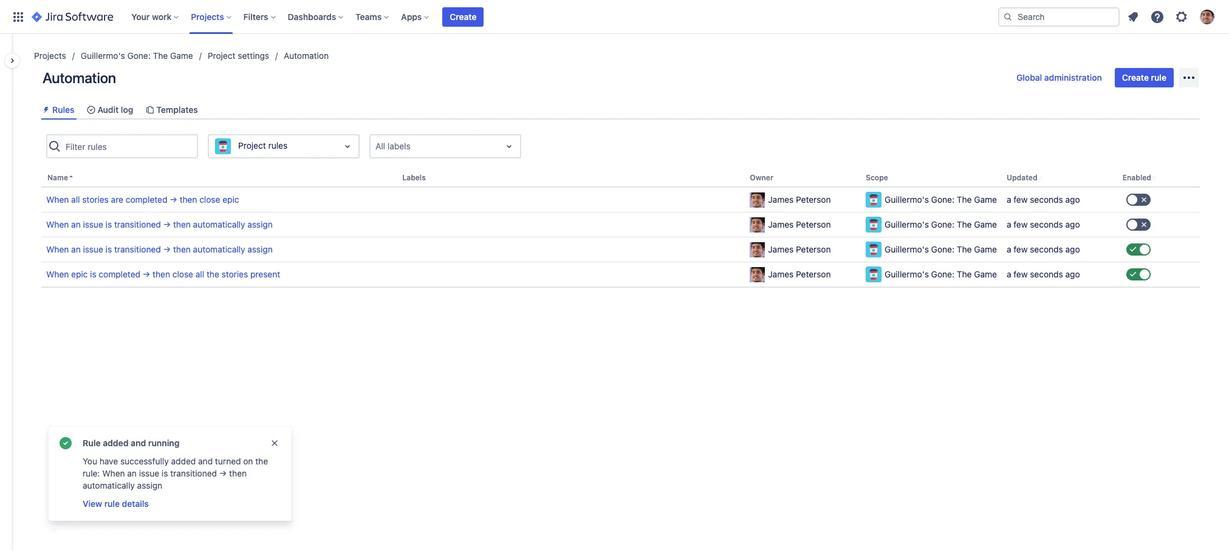 Task type: describe. For each thing, give the bounding box(es) containing it.
1 vertical spatial transitioned
[[114, 244, 161, 255]]

the for james peterson image for when an issue is transitioned → then automatically assign
[[957, 220, 972, 230]]

dismiss image
[[270, 439, 280, 449]]

audit
[[98, 105, 119, 115]]

james peterson image for when all stories are completed → then close epic
[[750, 192, 765, 208]]

then for when all stories are completed → then close epic james peterson icon
[[180, 195, 197, 205]]

apps
[[401, 11, 422, 22]]

notifications image
[[1126, 9, 1141, 24]]

0 vertical spatial and
[[131, 438, 146, 449]]

projects link
[[34, 49, 66, 63]]

gone: for when all stories are completed → then close epic james peterson icon
[[932, 195, 955, 205]]

your profile and settings image
[[1200, 9, 1215, 24]]

administration
[[1045, 72, 1102, 83]]

projects for projects dropdown button
[[191, 11, 224, 22]]

details
[[122, 499, 149, 509]]

enabled button
[[1118, 170, 1176, 187]]

3 seconds from the top
[[1030, 244, 1063, 255]]

rule
[[83, 438, 101, 449]]

transitioned inside you have successfully added and turned on the rule: when an issue is transitioned → then automatically assign
[[170, 469, 217, 479]]

successfully
[[120, 456, 169, 467]]

when an issue is transitioned → then automatically assign link for james peterson image for when an issue is transitioned → then automatically assign
[[46, 219, 273, 231]]

rules image
[[41, 105, 51, 115]]

an for james peterson image for when an issue is transitioned → then automatically assign
[[71, 220, 81, 230]]

templates
[[156, 105, 198, 115]]

→ inside you have successfully added and turned on the rule: when an issue is transitioned → then automatically assign
[[219, 469, 227, 479]]

turned
[[215, 456, 241, 467]]

james peterson for when an issue is transitioned → then automatically assign's james peterson icon
[[768, 244, 831, 255]]

enabled
[[1123, 173, 1152, 182]]

guillermo's for when an issue is transitioned → then automatically assign's james peterson icon
[[885, 244, 929, 255]]

then for james peterson image for when an issue is transitioned → then automatically assign
[[173, 220, 191, 230]]

filters
[[243, 11, 268, 22]]

teams
[[356, 11, 382, 22]]

2 ago from the top
[[1066, 220, 1080, 230]]

2 james from the top
[[768, 220, 794, 230]]

automatically inside you have successfully added and turned on the rule: when an issue is transitioned → then automatically assign
[[83, 481, 135, 491]]

rule for create
[[1152, 72, 1167, 83]]

a for when all stories are completed → then close epic james peterson icon
[[1007, 195, 1012, 205]]

global administration
[[1017, 72, 1102, 83]]

4 peterson from the top
[[796, 269, 831, 280]]

is inside you have successfully added and turned on the rule: when an issue is transitioned → then automatically assign
[[162, 469, 168, 479]]

automation link
[[284, 49, 329, 63]]

few for when an issue is transitioned → then automatically assign's james peterson icon
[[1014, 244, 1028, 255]]

a for james peterson image related to when epic is completed → then close all the stories present
[[1007, 269, 1012, 280]]

rule added and running
[[83, 438, 180, 449]]

your work
[[131, 11, 172, 22]]

you have successfully added and turned on the rule: when an issue is transitioned → then automatically assign
[[83, 456, 268, 491]]

completed inside when epic is completed → then close all the stories present link
[[99, 269, 140, 280]]

0 vertical spatial assign
[[248, 220, 273, 230]]

1 seconds from the top
[[1030, 195, 1063, 205]]

when epic is completed → then close all the stories present link
[[46, 269, 280, 281]]

when inside you have successfully added and turned on the rule: when an issue is transitioned → then automatically assign
[[102, 469, 125, 479]]

james peterson image for when epic is completed → then close all the stories present
[[750, 267, 765, 282]]

2 a few seconds ago from the top
[[1007, 220, 1080, 230]]

0 horizontal spatial close
[[172, 269, 193, 280]]

the inside you have successfully added and turned on the rule: when an issue is transitioned → then automatically assign
[[255, 456, 268, 467]]

global administration link
[[1009, 68, 1110, 88]]

1 a few seconds ago from the top
[[1007, 195, 1080, 205]]

then inside you have successfully added and turned on the rule: when an issue is transitioned → then automatically assign
[[229, 469, 247, 479]]

0 horizontal spatial stories
[[82, 195, 109, 205]]

open image
[[502, 139, 517, 154]]

james peterson image for when an issue is transitioned → then automatically assign
[[750, 242, 765, 258]]

james peterson for when all stories are completed → then close epic james peterson icon
[[768, 195, 831, 205]]

3 james from the top
[[768, 244, 794, 255]]

→ for when all stories are completed → then close epic james peterson icon
[[170, 195, 177, 205]]

a for james peterson image for when an issue is transitioned → then automatically assign
[[1007, 220, 1012, 230]]

global
[[1017, 72, 1042, 83]]

the for when an issue is transitioned → then automatically assign's james peterson icon
[[957, 244, 972, 255]]

scope
[[866, 173, 888, 182]]

name
[[47, 173, 68, 182]]

templates image
[[145, 105, 155, 115]]

dashboards
[[288, 11, 336, 22]]

projects for projects link
[[34, 50, 66, 61]]

create for create rule
[[1122, 72, 1149, 83]]

1 peterson from the top
[[796, 195, 831, 205]]

present
[[250, 269, 280, 280]]

1 horizontal spatial stories
[[222, 269, 248, 280]]

few for james peterson image for when an issue is transitioned → then automatically assign
[[1014, 220, 1028, 230]]

when all stories are completed → then close epic link
[[46, 194, 239, 206]]

when all stories are completed → then close epic
[[46, 195, 239, 205]]

apps button
[[398, 7, 434, 26]]

few for when all stories are completed → then close epic james peterson icon
[[1014, 195, 1028, 205]]

1 horizontal spatial close
[[199, 195, 220, 205]]

0 vertical spatial epic
[[223, 195, 239, 205]]

guillermo's gone: the game link
[[81, 49, 193, 63]]

success image
[[58, 436, 73, 451]]

3 a few seconds ago from the top
[[1007, 244, 1080, 255]]

project settings
[[208, 50, 269, 61]]

an for when an issue is transitioned → then automatically assign's james peterson icon
[[71, 244, 81, 255]]

your
[[131, 11, 150, 22]]

running
[[148, 438, 180, 449]]

→ for james peterson image for when an issue is transitioned → then automatically assign
[[163, 220, 171, 230]]

have
[[100, 456, 118, 467]]

primary element
[[7, 0, 999, 34]]

all labels
[[376, 141, 411, 151]]

work
[[152, 11, 172, 22]]

3 peterson from the top
[[796, 244, 831, 255]]

banner containing your work
[[0, 0, 1230, 34]]

when an issue is transitioned → then automatically assign for james peterson image for when an issue is transitioned → then automatically assign
[[46, 220, 273, 230]]

when an issue is transitioned → then automatically assign for when an issue is transitioned → then automatically assign's james peterson icon
[[46, 244, 273, 255]]



Task type: vqa. For each thing, say whether or not it's contained in the screenshot.
the issue
yes



Task type: locate. For each thing, give the bounding box(es) containing it.
0 vertical spatial rule
[[1152, 72, 1167, 83]]

a few seconds ago
[[1007, 195, 1080, 205], [1007, 220, 1080, 230], [1007, 244, 1080, 255], [1007, 269, 1080, 280]]

then for when an issue is transitioned → then automatically assign's james peterson icon
[[173, 244, 191, 255]]

rule:
[[83, 469, 100, 479]]

updated
[[1007, 173, 1038, 182]]

assign
[[248, 220, 273, 230], [248, 244, 273, 255], [137, 481, 162, 491]]

filters button
[[240, 7, 281, 26]]

when an issue is transitioned → then automatically assign
[[46, 220, 273, 230], [46, 244, 273, 255]]

are
[[111, 195, 123, 205]]

2 james peterson image from the top
[[750, 242, 765, 258]]

1 ago from the top
[[1066, 195, 1080, 205]]

0 vertical spatial an
[[71, 220, 81, 230]]

all
[[376, 141, 385, 151]]

james peterson for james peterson image related to when epic is completed → then close all the stories present
[[768, 269, 831, 280]]

the
[[153, 50, 168, 61], [957, 195, 972, 205], [957, 220, 972, 230], [957, 244, 972, 255], [957, 269, 972, 280]]

projects right 'sidebar navigation' icon
[[34, 50, 66, 61]]

transitioned down when all stories are completed → then close epic link
[[114, 220, 161, 230]]

completed
[[126, 195, 167, 205], [99, 269, 140, 280]]

1 vertical spatial when an issue is transitioned → then automatically assign link
[[46, 244, 273, 256]]

create right apps dropdown button
[[450, 11, 477, 22]]

an inside you have successfully added and turned on the rule: when an issue is transitioned → then automatically assign
[[127, 469, 137, 479]]

1 horizontal spatial added
[[171, 456, 196, 467]]

→ for when an issue is transitioned → then automatically assign's james peterson icon
[[163, 244, 171, 255]]

2 vertical spatial automatically
[[83, 481, 135, 491]]

james peterson image
[[750, 217, 765, 233], [750, 267, 765, 282]]

added up have
[[103, 438, 129, 449]]

stories
[[82, 195, 109, 205], [222, 269, 248, 280]]

the left present on the left of the page
[[207, 269, 219, 280]]

4 james peterson from the top
[[768, 269, 831, 280]]

rule for view
[[104, 499, 120, 509]]

and
[[131, 438, 146, 449], [198, 456, 213, 467]]

your work button
[[128, 7, 184, 26]]

0 vertical spatial completed
[[126, 195, 167, 205]]

automatically for james peterson image for when an issue is transitioned → then automatically assign
[[193, 220, 245, 230]]

0 vertical spatial projects
[[191, 11, 224, 22]]

guillermo's gone: the game
[[81, 50, 193, 61], [885, 195, 997, 205], [885, 220, 997, 230], [885, 244, 997, 255], [885, 269, 997, 280]]

1 vertical spatial project
[[238, 141, 266, 151]]

Search field
[[999, 7, 1120, 26]]

1 james peterson image from the top
[[750, 217, 765, 233]]

you
[[83, 456, 97, 467]]

0 horizontal spatial rule
[[104, 499, 120, 509]]

project for project settings
[[208, 50, 236, 61]]

added down the running
[[171, 456, 196, 467]]

transitioned
[[114, 220, 161, 230], [114, 244, 161, 255], [170, 469, 217, 479]]

guillermo's for james peterson image for when an issue is transitioned → then automatically assign
[[885, 220, 929, 230]]

4 a from the top
[[1007, 269, 1012, 280]]

1 james peterson image from the top
[[750, 192, 765, 208]]

4 few from the top
[[1014, 269, 1028, 280]]

a for when an issue is transitioned → then automatically assign's james peterson icon
[[1007, 244, 1012, 255]]

create for create
[[450, 11, 477, 22]]

create rule
[[1122, 72, 1167, 83]]

gone:
[[127, 50, 151, 61], [932, 195, 955, 205], [932, 220, 955, 230], [932, 244, 955, 255], [932, 269, 955, 280]]

sidebar navigation image
[[0, 49, 27, 73]]

1 vertical spatial all
[[196, 269, 204, 280]]

on
[[243, 456, 253, 467]]

create inside button
[[1122, 72, 1149, 83]]

0 vertical spatial when an issue is transitioned → then automatically assign
[[46, 220, 273, 230]]

automation down "dashboards"
[[284, 50, 329, 61]]

log
[[121, 105, 133, 115]]

2 james peterson from the top
[[768, 220, 831, 230]]

3 james peterson from the top
[[768, 244, 831, 255]]

2 vertical spatial transitioned
[[170, 469, 217, 479]]

2 vertical spatial issue
[[139, 469, 159, 479]]

1 horizontal spatial epic
[[223, 195, 239, 205]]

an
[[71, 220, 81, 230], [71, 244, 81, 255], [127, 469, 137, 479]]

1 horizontal spatial all
[[196, 269, 204, 280]]

banner
[[0, 0, 1230, 34]]

owner
[[750, 173, 774, 182]]

0 vertical spatial transitioned
[[114, 220, 161, 230]]

0 horizontal spatial create
[[450, 11, 477, 22]]

the for when all stories are completed → then close epic james peterson icon
[[957, 195, 972, 205]]

projects button
[[187, 7, 236, 26]]

issue for james peterson image for when an issue is transitioned → then automatically assign
[[83, 220, 103, 230]]

0 vertical spatial automatically
[[193, 220, 245, 230]]

1 james peterson from the top
[[768, 195, 831, 205]]

0 horizontal spatial all
[[71, 195, 80, 205]]

→
[[170, 195, 177, 205], [163, 220, 171, 230], [163, 244, 171, 255], [143, 269, 150, 280], [219, 469, 227, 479]]

1 vertical spatial automation
[[43, 69, 116, 86]]

2 seconds from the top
[[1030, 220, 1063, 230]]

peterson
[[796, 195, 831, 205], [796, 220, 831, 230], [796, 244, 831, 255], [796, 269, 831, 280]]

1 horizontal spatial rule
[[1152, 72, 1167, 83]]

all
[[71, 195, 80, 205], [196, 269, 204, 280]]

0 horizontal spatial the
[[207, 269, 219, 280]]

when an issue is transitioned → then automatically assign down when all stories are completed → then close epic link
[[46, 220, 273, 230]]

issue inside you have successfully added and turned on the rule: when an issue is transitioned → then automatically assign
[[139, 469, 159, 479]]

1 james from the top
[[768, 195, 794, 205]]

close
[[199, 195, 220, 205], [172, 269, 193, 280]]

when an issue is transitioned → then automatically assign up when epic is completed → then close all the stories present
[[46, 244, 273, 255]]

when epic is completed → then close all the stories present
[[46, 269, 280, 280]]

rule right view
[[104, 499, 120, 509]]

0 horizontal spatial epic
[[71, 269, 88, 280]]

1 vertical spatial epic
[[71, 269, 88, 280]]

view rule details
[[83, 499, 149, 509]]

view rule details button
[[81, 497, 150, 512]]

1 horizontal spatial projects
[[191, 11, 224, 22]]

1 vertical spatial when an issue is transitioned → then automatically assign
[[46, 244, 273, 255]]

1 vertical spatial automatically
[[193, 244, 245, 255]]

create button
[[443, 7, 484, 26]]

jira software image
[[32, 9, 113, 24], [32, 9, 113, 24]]

0 vertical spatial create
[[450, 11, 477, 22]]

help image
[[1151, 9, 1165, 24]]

create left "actions" icon
[[1122, 72, 1149, 83]]

0 vertical spatial added
[[103, 438, 129, 449]]

rules
[[268, 141, 288, 151]]

0 vertical spatial james peterson image
[[750, 217, 765, 233]]

all inside when all stories are completed → then close epic link
[[71, 195, 80, 205]]

3 a from the top
[[1007, 244, 1012, 255]]

0 vertical spatial automation
[[284, 50, 329, 61]]

automatically
[[193, 220, 245, 230], [193, 244, 245, 255], [83, 481, 135, 491]]

ago
[[1066, 195, 1080, 205], [1066, 220, 1080, 230], [1066, 244, 1080, 255], [1066, 269, 1080, 280]]

seconds
[[1030, 195, 1063, 205], [1030, 220, 1063, 230], [1030, 244, 1063, 255], [1030, 269, 1063, 280]]

labels
[[402, 173, 426, 182]]

stories left present on the left of the page
[[222, 269, 248, 280]]

0 vertical spatial project
[[208, 50, 236, 61]]

tab list
[[36, 100, 1205, 120]]

when an issue is transitioned → then automatically assign link down when all stories are completed → then close epic link
[[46, 219, 273, 231]]

0 horizontal spatial project
[[208, 50, 236, 61]]

the for james peterson image related to when epic is completed → then close all the stories present
[[957, 269, 972, 280]]

2 james peterson image from the top
[[750, 267, 765, 282]]

1 vertical spatial james peterson image
[[750, 267, 765, 282]]

project inside "link"
[[208, 50, 236, 61]]

few
[[1014, 195, 1028, 205], [1014, 220, 1028, 230], [1014, 244, 1028, 255], [1014, 269, 1028, 280]]

0 vertical spatial all
[[71, 195, 80, 205]]

issue
[[83, 220, 103, 230], [83, 244, 103, 255], [139, 469, 159, 479]]

1 vertical spatial rule
[[104, 499, 120, 509]]

and left the turned
[[198, 456, 213, 467]]

game
[[170, 50, 193, 61], [974, 195, 997, 205], [974, 220, 997, 230], [974, 244, 997, 255], [974, 269, 997, 280]]

create
[[450, 11, 477, 22], [1122, 72, 1149, 83]]

dashboards button
[[284, 7, 348, 26]]

project rules
[[238, 141, 288, 151]]

issue for when an issue is transitioned → then automatically assign's james peterson icon
[[83, 244, 103, 255]]

tab list containing rules
[[36, 100, 1205, 120]]

rules
[[52, 105, 74, 115]]

2 vertical spatial assign
[[137, 481, 162, 491]]

gone: for when an issue is transitioned → then automatically assign's james peterson icon
[[932, 244, 955, 255]]

2 vertical spatial an
[[127, 469, 137, 479]]

0 horizontal spatial automation
[[43, 69, 116, 86]]

4 ago from the top
[[1066, 269, 1080, 280]]

1 vertical spatial added
[[171, 456, 196, 467]]

james peterson for james peterson image for when an issue is transitioned → then automatically assign
[[768, 220, 831, 230]]

project left rules
[[238, 141, 266, 151]]

search image
[[1003, 12, 1013, 22]]

3 ago from the top
[[1066, 244, 1080, 255]]

james
[[768, 195, 794, 205], [768, 220, 794, 230], [768, 244, 794, 255], [768, 269, 794, 280]]

project
[[208, 50, 236, 61], [238, 141, 266, 151]]

0 vertical spatial issue
[[83, 220, 103, 230]]

1 vertical spatial an
[[71, 244, 81, 255]]

2 peterson from the top
[[796, 220, 831, 230]]

all inside when epic is completed → then close all the stories present link
[[196, 269, 204, 280]]

project settings link
[[208, 49, 269, 63]]

1 vertical spatial close
[[172, 269, 193, 280]]

a
[[1007, 195, 1012, 205], [1007, 220, 1012, 230], [1007, 244, 1012, 255], [1007, 269, 1012, 280]]

added
[[103, 438, 129, 449], [171, 456, 196, 467]]

1 a from the top
[[1007, 195, 1012, 205]]

james peterson
[[768, 195, 831, 205], [768, 220, 831, 230], [768, 244, 831, 255], [768, 269, 831, 280]]

assign inside you have successfully added and turned on the rule: when an issue is transitioned → then automatically assign
[[137, 481, 162, 491]]

1 vertical spatial assign
[[248, 244, 273, 255]]

when an issue is transitioned → then automatically assign link
[[46, 219, 273, 231], [46, 244, 273, 256]]

transitioned up when epic is completed → then close all the stories present
[[114, 244, 161, 255]]

then
[[180, 195, 197, 205], [173, 220, 191, 230], [173, 244, 191, 255], [153, 269, 170, 280], [229, 469, 247, 479]]

actions image
[[1182, 71, 1197, 85]]

the right on
[[255, 456, 268, 467]]

4 seconds from the top
[[1030, 269, 1063, 280]]

1 vertical spatial stories
[[222, 269, 248, 280]]

projects right work
[[191, 11, 224, 22]]

0 horizontal spatial projects
[[34, 50, 66, 61]]

1 vertical spatial and
[[198, 456, 213, 467]]

guillermo's for when all stories are completed → then close epic james peterson icon
[[885, 195, 929, 205]]

audit log image
[[87, 105, 96, 115]]

1 horizontal spatial create
[[1122, 72, 1149, 83]]

guillermo's for james peterson image related to when epic is completed → then close all the stories present
[[885, 269, 929, 280]]

labels
[[388, 141, 411, 151]]

automatically for when an issue is transitioned → then automatically assign's james peterson icon
[[193, 244, 245, 255]]

rule left "actions" icon
[[1152, 72, 1167, 83]]

1 vertical spatial james peterson image
[[750, 242, 765, 258]]

0 vertical spatial the
[[207, 269, 219, 280]]

0 horizontal spatial added
[[103, 438, 129, 449]]

1 few from the top
[[1014, 195, 1028, 205]]

audit log
[[98, 105, 133, 115]]

and inside you have successfully added and turned on the rule: when an issue is transitioned → then automatically assign
[[198, 456, 213, 467]]

name button
[[41, 170, 398, 187]]

2 few from the top
[[1014, 220, 1028, 230]]

automation up audit log "image"
[[43, 69, 116, 86]]

rule
[[1152, 72, 1167, 83], [104, 499, 120, 509]]

guillermo's
[[81, 50, 125, 61], [885, 195, 929, 205], [885, 220, 929, 230], [885, 244, 929, 255], [885, 269, 929, 280]]

transitioned down the turned
[[170, 469, 217, 479]]

2 a from the top
[[1007, 220, 1012, 230]]

project for project rules
[[238, 141, 266, 151]]

automation
[[284, 50, 329, 61], [43, 69, 116, 86]]

when
[[46, 195, 69, 205], [46, 220, 69, 230], [46, 244, 69, 255], [46, 269, 69, 280], [102, 469, 125, 479]]

0 horizontal spatial and
[[131, 438, 146, 449]]

create rule button
[[1115, 68, 1174, 88]]

1 horizontal spatial and
[[198, 456, 213, 467]]

Filter rules field
[[62, 136, 197, 158]]

0 vertical spatial stories
[[82, 195, 109, 205]]

1 vertical spatial projects
[[34, 50, 66, 61]]

0 vertical spatial james peterson image
[[750, 192, 765, 208]]

appswitcher icon image
[[11, 9, 26, 24]]

1 horizontal spatial the
[[255, 456, 268, 467]]

teams button
[[352, 7, 394, 26]]

1 vertical spatial completed
[[99, 269, 140, 280]]

1 when an issue is transitioned → then automatically assign from the top
[[46, 220, 273, 230]]

4 james from the top
[[768, 269, 794, 280]]

when an issue is transitioned → then automatically assign link for when an issue is transitioned → then automatically assign's james peterson icon
[[46, 244, 273, 256]]

completed inside when all stories are completed → then close epic link
[[126, 195, 167, 205]]

0 vertical spatial close
[[199, 195, 220, 205]]

4 a few seconds ago from the top
[[1007, 269, 1080, 280]]

settings
[[238, 50, 269, 61]]

1 when an issue is transitioned → then automatically assign link from the top
[[46, 219, 273, 231]]

few for james peterson image related to when epic is completed → then close all the stories present
[[1014, 269, 1028, 280]]

open image
[[340, 139, 355, 154]]

james peterson image for when an issue is transitioned → then automatically assign
[[750, 217, 765, 233]]

1 vertical spatial create
[[1122, 72, 1149, 83]]

projects
[[191, 11, 224, 22], [34, 50, 66, 61]]

project left settings
[[208, 50, 236, 61]]

when an issue is transitioned → then automatically assign link up when epic is completed → then close all the stories present
[[46, 244, 273, 256]]

added inside you have successfully added and turned on the rule: when an issue is transitioned → then automatically assign
[[171, 456, 196, 467]]

gone: for james peterson image for when an issue is transitioned → then automatically assign
[[932, 220, 955, 230]]

james peterson image
[[750, 192, 765, 208], [750, 242, 765, 258]]

2 when an issue is transitioned → then automatically assign from the top
[[46, 244, 273, 255]]

and up successfully on the bottom of page
[[131, 438, 146, 449]]

2 when an issue is transitioned → then automatically assign link from the top
[[46, 244, 273, 256]]

create inside button
[[450, 11, 477, 22]]

1 vertical spatial the
[[255, 456, 268, 467]]

1 horizontal spatial project
[[238, 141, 266, 151]]

view
[[83, 499, 102, 509]]

settings image
[[1175, 9, 1189, 24]]

1 vertical spatial issue
[[83, 244, 103, 255]]

epic
[[223, 195, 239, 205], [71, 269, 88, 280]]

the
[[207, 269, 219, 280], [255, 456, 268, 467]]

projects inside dropdown button
[[191, 11, 224, 22]]

0 vertical spatial when an issue is transitioned → then automatically assign link
[[46, 219, 273, 231]]

gone: for james peterson image related to when epic is completed → then close all the stories present
[[932, 269, 955, 280]]

1 horizontal spatial automation
[[284, 50, 329, 61]]

stories left are on the top left of the page
[[82, 195, 109, 205]]

3 few from the top
[[1014, 244, 1028, 255]]

is
[[106, 220, 112, 230], [106, 244, 112, 255], [90, 269, 96, 280], [162, 469, 168, 479]]



